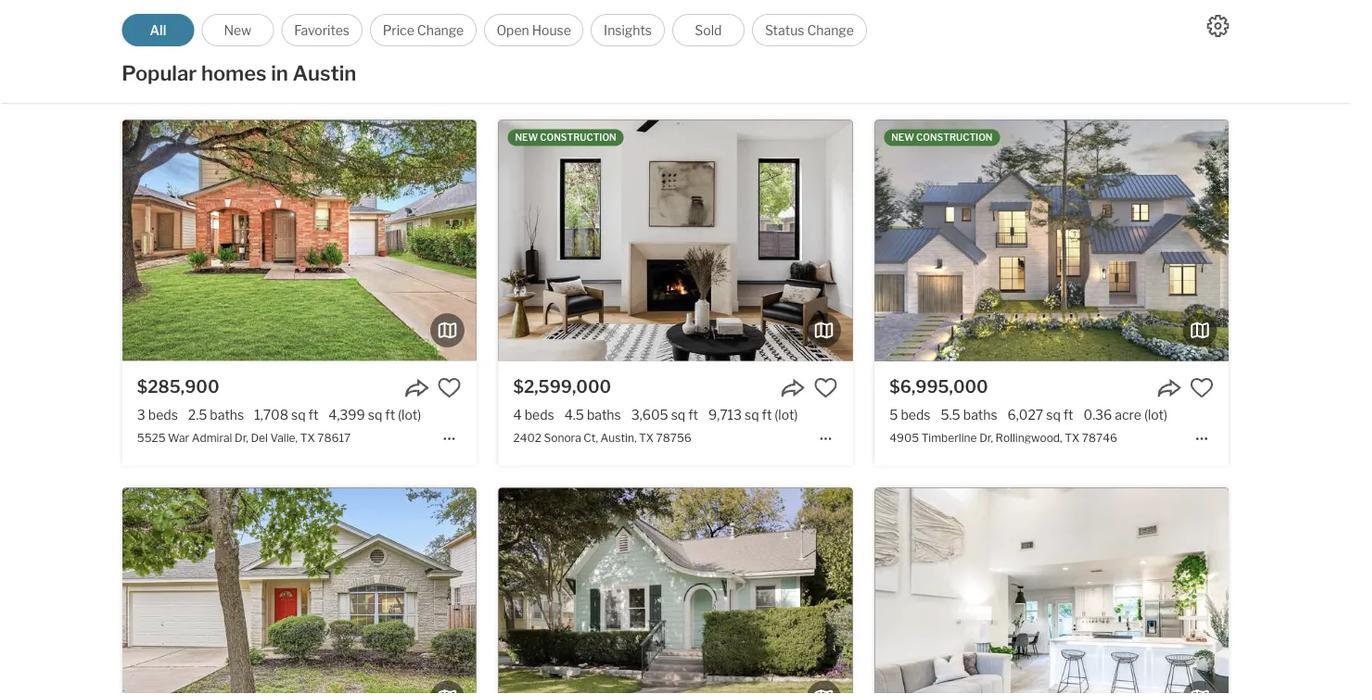 Task type: describe. For each thing, give the bounding box(es) containing it.
favorite button checkbox for $285,900
[[437, 376, 462, 400]]

ft for $2,599,000
[[688, 407, 698, 423]]

ct,
[[584, 431, 598, 445]]

0.37 acre (lot)
[[708, 39, 791, 55]]

photo of 4905 timberline dr, rollingwood, tx 78746 image
[[875, 120, 1229, 361]]

$285,900
[[137, 377, 219, 397]]

3 beds
[[137, 407, 178, 423]]

4,399
[[329, 407, 365, 423]]

ft for $6,995,000
[[1064, 407, 1074, 423]]

new construction for $6,995,000
[[892, 132, 993, 143]]

tx right hills,
[[337, 63, 351, 77]]

photo of 9336 meyrick park trl, austin, tx 78717 image
[[122, 488, 476, 695]]

718 yaupon valley rd, west lake hills, tx 78746
[[137, 63, 389, 77]]

rollingwood,
[[996, 431, 1063, 445]]

sold
[[695, 22, 722, 38]]

$6,995,000
[[890, 377, 988, 397]]

favorite button checkbox for $1,349,000
[[437, 8, 462, 32]]

construction for $6,995,000
[[916, 132, 993, 143]]

(lot) right the 9,713
[[775, 407, 798, 423]]

admiral
[[192, 431, 232, 445]]

open
[[497, 22, 529, 38]]

change for price change
[[417, 22, 464, 38]]

3 for 3 baths
[[188, 39, 197, 55]]

photo of 208 e 33rd st, austin, tx 78705 image
[[499, 488, 853, 695]]

6,027
[[1008, 407, 1044, 423]]

1 dr, from the left
[[235, 431, 248, 445]]

option group containing all
[[122, 14, 867, 46]]

change for status change
[[807, 22, 854, 38]]

ft right the 9,713
[[762, 407, 772, 423]]

Status Change radio
[[752, 14, 867, 46]]

5.5 baths
[[941, 407, 998, 423]]

4 for $1,349,000
[[137, 39, 146, 55]]

4 for $1,460,000
[[513, 39, 522, 55]]

718
[[137, 63, 156, 77]]

4 beds for $1,349,000
[[137, 39, 178, 55]]

favorite button checkbox for $6,995,000
[[1190, 376, 1214, 400]]

baths for $1,460,000
[[587, 39, 621, 55]]

2402
[[513, 431, 542, 445]]

0.63
[[318, 39, 346, 55]]

sq for $2,599,000
[[671, 407, 686, 423]]

2,188
[[244, 39, 278, 55]]

9,713
[[709, 407, 742, 423]]

photo of 2402 sonora ct, austin, tx 78756 image
[[499, 120, 853, 361]]

acre for $1,460,000
[[739, 39, 765, 55]]

construction for $2,599,000
[[540, 132, 617, 143]]

timberline
[[922, 431, 977, 445]]

tx right valle,
[[300, 431, 315, 445]]

3,605
[[631, 407, 668, 423]]

5 beds
[[890, 407, 931, 423]]

insights
[[604, 22, 652, 38]]

9,713 sq ft (lot)
[[709, 407, 798, 423]]

sq for $1,349,000
[[280, 39, 295, 55]]

baths for $2,599,000
[[587, 407, 621, 423]]

4.5
[[565, 407, 584, 423]]

new for $6,995,000
[[892, 132, 915, 143]]

favorite button image for $6,995,000
[[1190, 376, 1214, 400]]

favorite button image for $2,599,000
[[814, 376, 838, 400]]

2.5
[[188, 407, 207, 423]]

sonora
[[544, 431, 581, 445]]

del
[[251, 431, 268, 445]]

4905 timberline dr, rollingwood, tx 78746
[[890, 431, 1118, 445]]

4,399 sq ft (lot)
[[329, 407, 421, 423]]

west
[[253, 63, 280, 77]]

baths for $1,349,000
[[199, 39, 234, 55]]

price
[[383, 22, 414, 38]]

yaupon
[[159, 63, 198, 77]]

4 for $2,599,000
[[513, 407, 522, 423]]

favorite button image for $1,460,000
[[814, 8, 838, 32]]

sq right the 4,399
[[368, 407, 382, 423]]

6,027 sq ft
[[1008, 407, 1074, 423]]

favorite button image for $285,900
[[437, 376, 462, 400]]

4 beds for $2,599,000
[[513, 407, 554, 423]]

78756
[[656, 431, 692, 445]]

(lot) for $6,995,000
[[1144, 407, 1168, 423]]

3 for 3 beds
[[137, 407, 145, 423]]

ft for $285,900
[[308, 407, 318, 423]]

open house
[[497, 22, 571, 38]]

austin,
[[601, 431, 637, 445]]



Task type: vqa. For each thing, say whether or not it's contained in the screenshot.
Rd
no



Task type: locate. For each thing, give the bounding box(es) containing it.
0 vertical spatial 3
[[188, 39, 197, 55]]

lake
[[282, 63, 308, 77]]

(lot) for $1,460,000
[[768, 39, 791, 55]]

3 up yaupon
[[188, 39, 197, 55]]

baths right '5.5'
[[963, 407, 998, 423]]

1 horizontal spatial new construction
[[892, 132, 993, 143]]

4 beds down open house on the left top of the page
[[513, 39, 554, 55]]

(lot)
[[378, 39, 402, 55], [768, 39, 791, 55], [398, 407, 421, 423], [775, 407, 798, 423], [1144, 407, 1168, 423]]

1 vertical spatial 78746
[[1082, 431, 1118, 445]]

0 horizontal spatial 78746
[[354, 63, 389, 77]]

1 horizontal spatial favorite button image
[[1190, 376, 1214, 400]]

2,188 sq ft
[[244, 39, 308, 55]]

sq right the 9,713
[[745, 407, 759, 423]]

1 new construction from the left
[[515, 132, 617, 143]]

baths up 2402 sonora ct, austin, tx 78756
[[587, 407, 621, 423]]

Open House radio
[[484, 14, 584, 46]]

3.5
[[565, 39, 584, 55]]

favorite button image
[[814, 376, 838, 400], [1190, 376, 1214, 400]]

4 up 2402
[[513, 407, 522, 423]]

0 horizontal spatial change
[[417, 22, 464, 38]]

0 horizontal spatial 3
[[137, 407, 145, 423]]

5
[[890, 407, 898, 423]]

favorite button image for $1,349,000
[[437, 8, 462, 32]]

New radio
[[202, 14, 274, 46]]

(lot) down status
[[768, 39, 791, 55]]

dr, down 5.5 baths
[[980, 431, 993, 445]]

Insights radio
[[591, 14, 665, 46]]

baths for $6,995,000
[[963, 407, 998, 423]]

ft up lake
[[298, 39, 308, 55]]

2 dr, from the left
[[980, 431, 993, 445]]

sq for $6,995,000
[[1046, 407, 1061, 423]]

beds down open house on the left top of the page
[[525, 39, 554, 55]]

acre
[[349, 39, 376, 55], [739, 39, 765, 55], [1115, 407, 1142, 423]]

photo of 5525 war admiral dr, del valle, tx 78617 image
[[122, 120, 476, 361]]

1 horizontal spatial new
[[892, 132, 915, 143]]

baths up 'valley' at the left of the page
[[199, 39, 234, 55]]

war
[[168, 431, 189, 445]]

beds
[[148, 39, 178, 55], [525, 39, 554, 55], [148, 407, 178, 423], [525, 407, 554, 423], [901, 407, 931, 423]]

new for $2,599,000
[[515, 132, 538, 143]]

Price Change radio
[[370, 14, 477, 46]]

1 favorite button image from the left
[[814, 376, 838, 400]]

ft down sold
[[688, 39, 698, 55]]

78617
[[317, 431, 351, 445]]

price change
[[383, 22, 464, 38]]

$1,460,000
[[513, 9, 610, 29]]

status
[[765, 22, 805, 38]]

$1,349,000
[[137, 9, 233, 29]]

beds up 5525
[[148, 407, 178, 423]]

3,605 sq ft
[[631, 407, 698, 423]]

78746 down '0.63 acre (lot)'
[[354, 63, 389, 77]]

in
[[271, 61, 288, 86]]

1,708
[[254, 407, 288, 423]]

2 change from the left
[[807, 22, 854, 38]]

status change
[[765, 22, 854, 38]]

3.5 baths
[[565, 39, 621, 55]]

3
[[188, 39, 197, 55], [137, 407, 145, 423]]

0.37
[[708, 39, 736, 55]]

tx down 6,027 sq ft
[[1065, 431, 1080, 445]]

beds for $1,460,000
[[525, 39, 554, 55]]

2 horizontal spatial acre
[[1115, 407, 1142, 423]]

favorite button checkbox for $1,460,000
[[814, 8, 838, 32]]

change inside option
[[417, 22, 464, 38]]

0 horizontal spatial favorite button image
[[814, 376, 838, 400]]

1 horizontal spatial construction
[[916, 132, 993, 143]]

option group
[[122, 14, 867, 46]]

1,708 sq ft
[[254, 407, 318, 423]]

5.5
[[941, 407, 961, 423]]

ft for $1,460,000
[[688, 39, 698, 55]]

ft right the 4,399
[[385, 407, 395, 423]]

tx
[[337, 63, 351, 77], [300, 431, 315, 445], [639, 431, 654, 445], [1065, 431, 1080, 445]]

popular homes in austin
[[122, 61, 357, 86]]

valley
[[200, 63, 231, 77]]

3 up 5525
[[137, 407, 145, 423]]

4 beds
[[137, 39, 178, 55], [513, 39, 554, 55], [513, 407, 554, 423]]

all
[[150, 22, 166, 38]]

4 beds for $1,460,000
[[513, 39, 554, 55]]

sq up lake
[[280, 39, 295, 55]]

5525 war admiral dr, del valle, tx 78617
[[137, 431, 351, 445]]

2.5 baths
[[188, 407, 244, 423]]

78746
[[354, 63, 389, 77], [1082, 431, 1118, 445]]

0 horizontal spatial acre
[[349, 39, 376, 55]]

4 beds up 2402
[[513, 407, 554, 423]]

baths down insights
[[587, 39, 621, 55]]

acre right 0.37
[[739, 39, 765, 55]]

new
[[224, 22, 252, 38]]

acre for $6,995,000
[[1115, 407, 1142, 423]]

favorite button image
[[437, 8, 462, 32], [814, 8, 838, 32], [1190, 8, 1214, 32], [437, 376, 462, 400]]

0 horizontal spatial new
[[515, 132, 538, 143]]

new construction
[[515, 132, 617, 143], [892, 132, 993, 143]]

homes
[[201, 61, 267, 86]]

5525
[[137, 431, 166, 445]]

1 horizontal spatial 3
[[188, 39, 197, 55]]

sq up '78756'
[[671, 407, 686, 423]]

beds right 5
[[901, 407, 931, 423]]

sq right '3,548'
[[671, 39, 685, 55]]

favorites
[[294, 22, 350, 38]]

1 horizontal spatial 78746
[[1082, 431, 1118, 445]]

new construction for $2,599,000
[[515, 132, 617, 143]]

4.5 baths
[[565, 407, 621, 423]]

(lot) for $1,349,000
[[378, 39, 402, 55]]

ft up '78756'
[[688, 407, 698, 423]]

construction
[[540, 132, 617, 143], [916, 132, 993, 143]]

sq
[[280, 39, 295, 55], [671, 39, 685, 55], [291, 407, 306, 423], [368, 407, 382, 423], [671, 407, 686, 423], [745, 407, 759, 423], [1046, 407, 1061, 423]]

1 new from the left
[[515, 132, 538, 143]]

favorite button checkbox
[[437, 8, 462, 32], [437, 376, 462, 400], [1190, 376, 1214, 400]]

2402 sonora ct, austin, tx 78756
[[513, 431, 692, 445]]

1 construction from the left
[[540, 132, 617, 143]]

new
[[515, 132, 538, 143], [892, 132, 915, 143]]

78746 down 0.36
[[1082, 431, 1118, 445]]

2 favorite button image from the left
[[1190, 376, 1214, 400]]

4 down open at top
[[513, 39, 522, 55]]

baths for $285,900
[[210, 407, 244, 423]]

1 horizontal spatial change
[[807, 22, 854, 38]]

0 horizontal spatial dr,
[[235, 431, 248, 445]]

4
[[137, 39, 146, 55], [513, 39, 522, 55], [513, 407, 522, 423]]

1 horizontal spatial dr,
[[980, 431, 993, 445]]

sq up valle,
[[291, 407, 306, 423]]

change right status
[[807, 22, 854, 38]]

4 up 718
[[137, 39, 146, 55]]

austin
[[293, 61, 357, 86]]

0 vertical spatial 78746
[[354, 63, 389, 77]]

sq for $1,460,000
[[671, 39, 685, 55]]

tx down 3,605
[[639, 431, 654, 445]]

acre right 0.36
[[1115, 407, 1142, 423]]

2 new construction from the left
[[892, 132, 993, 143]]

3 baths
[[188, 39, 234, 55]]

beds for $6,995,000
[[901, 407, 931, 423]]

baths up "admiral"
[[210, 407, 244, 423]]

dr, left del
[[235, 431, 248, 445]]

rd,
[[233, 63, 250, 77]]

(lot) right the 4,399
[[398, 407, 421, 423]]

popular
[[122, 61, 197, 86]]

acre for $1,349,000
[[349, 39, 376, 55]]

acre right 0.63
[[349, 39, 376, 55]]

change
[[417, 22, 464, 38], [807, 22, 854, 38]]

beds down all
[[148, 39, 178, 55]]

baths
[[199, 39, 234, 55], [587, 39, 621, 55], [210, 407, 244, 423], [587, 407, 621, 423], [963, 407, 998, 423]]

$2,599,000
[[513, 377, 611, 397]]

beds for $285,900
[[148, 407, 178, 423]]

4 beds down all
[[137, 39, 178, 55]]

change inside 'radio'
[[807, 22, 854, 38]]

ft up 78617
[[308, 407, 318, 423]]

beds for $1,349,000
[[148, 39, 178, 55]]

0.63 acre (lot)
[[318, 39, 402, 55]]

sq right 6,027 in the bottom of the page
[[1046, 407, 1061, 423]]

valle,
[[270, 431, 298, 445]]

ft for $1,349,000
[[298, 39, 308, 55]]

house
[[532, 22, 571, 38]]

favorite button checkbox for $2,599,000
[[814, 376, 838, 400]]

dr,
[[235, 431, 248, 445], [980, 431, 993, 445]]

2 new from the left
[[892, 132, 915, 143]]

hills,
[[310, 63, 334, 77]]

Favorites radio
[[281, 14, 363, 46]]

ft
[[298, 39, 308, 55], [688, 39, 698, 55], [308, 407, 318, 423], [385, 407, 395, 423], [688, 407, 698, 423], [762, 407, 772, 423], [1064, 407, 1074, 423]]

0 horizontal spatial new construction
[[515, 132, 617, 143]]

(lot) down "price"
[[378, 39, 402, 55]]

1 horizontal spatial acre
[[739, 39, 765, 55]]

beds up 2402
[[525, 407, 554, 423]]

3,548
[[631, 39, 668, 55]]

All radio
[[122, 14, 194, 46]]

0.36 acre (lot)
[[1084, 407, 1168, 423]]

4905
[[890, 431, 919, 445]]

2 construction from the left
[[916, 132, 993, 143]]

beds for $2,599,000
[[525, 407, 554, 423]]

1 vertical spatial 3
[[137, 407, 145, 423]]

3,548 sq ft
[[631, 39, 698, 55]]

change right "price"
[[417, 22, 464, 38]]

sq for $285,900
[[291, 407, 306, 423]]

favorite button checkbox
[[814, 8, 838, 32], [1190, 8, 1214, 32], [814, 376, 838, 400]]

1 change from the left
[[417, 22, 464, 38]]

Sold radio
[[672, 14, 745, 46]]

(lot) right 0.36
[[1144, 407, 1168, 423]]

0.36
[[1084, 407, 1112, 423]]

photo of 5702 glenhollow path, austin, tx 78745 image
[[875, 488, 1229, 695]]

0 horizontal spatial construction
[[540, 132, 617, 143]]

ft left 0.36
[[1064, 407, 1074, 423]]



